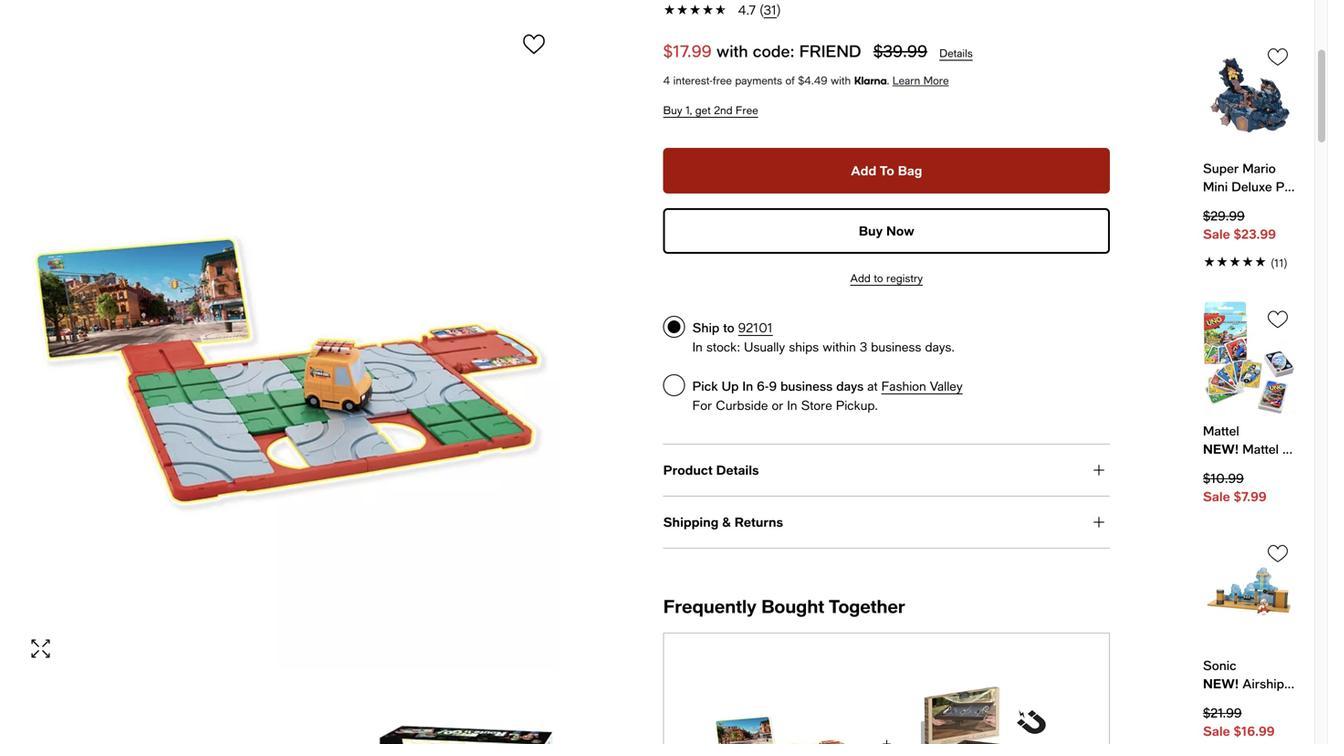 Task type: vqa. For each thing, say whether or not it's contained in the screenshot.
color name: Heavenly Mulberry Red option
no



Task type: describe. For each thing, give the bounding box(es) containing it.
3
[[860, 339, 868, 354]]

frequently
[[663, 595, 757, 617]]

buy for buy 1, get 2nd free
[[663, 104, 683, 116]]

more
[[924, 74, 949, 87]]

valley
[[930, 378, 963, 394]]

$21.99 sale $16.99
[[1203, 705, 1275, 738]]

super mario mini deluxe playset
[[1203, 161, 1319, 194]]

airship deck playset image
[[1203, 535, 1297, 649]]

of
[[786, 74, 795, 87]]

$10.99
[[1203, 471, 1244, 486]]

92101
[[738, 320, 773, 335]]

0 vertical spatial with
[[717, 41, 748, 61]]

playset
[[1276, 179, 1319, 194]]

klarna
[[854, 74, 887, 87]]

add to registry
[[851, 272, 923, 284]]

ship
[[693, 320, 720, 335]]

to
[[880, 163, 895, 178]]

$7.99
[[1234, 489, 1267, 504]]

mini
[[1203, 179, 1228, 194]]

product details
[[663, 462, 759, 478]]

registry
[[887, 272, 923, 284]]

add for add to registry
[[851, 272, 871, 284]]

returns
[[735, 514, 783, 530]]

mattel - kart uno card family game night image
[[1203, 301, 1297, 415]]

add for add to bag
[[851, 163, 877, 178]]

usually
[[744, 339, 785, 354]]

$29.99
[[1203, 208, 1245, 223]]

pick up                               in 6-9 business days at fashion valley
[[693, 378, 963, 394]]

carousel element
[[1203, 9, 1328, 744]]

sale for $29.99 sale $23.99
[[1203, 227, 1231, 242]]

details inside product details dropdown button
[[716, 462, 759, 478]]

or
[[772, 398, 784, 413]]

frequently bought together
[[663, 595, 905, 617]]

p
[[1323, 676, 1328, 691]]

buy now
[[859, 223, 915, 238]]

studio mercantile tabletop magnetic foosball table image
[[921, 656, 1066, 744]]

interest-
[[673, 74, 713, 87]]

sonic new! airship deck p
[[1203, 658, 1328, 691]]

1 vertical spatial business
[[781, 378, 833, 394]]

4.9091 out of 5 rating with 11 reviews image
[[1203, 251, 1297, 271]]

super mario route n go, tabletop skill and action game with collectible figures image
[[711, 656, 856, 744]]

airship
[[1243, 676, 1285, 691]]

$23.99
[[1234, 227, 1276, 242]]

$17.99 with code: friend
[[663, 41, 862, 61]]

add to bag
[[851, 163, 923, 178]]

payments
[[735, 74, 782, 87]]

pick
[[693, 378, 718, 394]]

ship to 92101
[[693, 320, 773, 335]]

0 vertical spatial in
[[693, 339, 703, 354]]

mini deluxe playset image
[[1203, 38, 1297, 152]]

bag
[[898, 163, 923, 178]]

bought
[[762, 595, 824, 617]]

friend
[[800, 41, 862, 61]]

learn
[[893, 74, 921, 87]]

$29.99 sale $23.99
[[1203, 208, 1276, 242]]

fashion valley button
[[882, 378, 963, 394]]

$39.99
[[874, 41, 928, 61]]

4.7
[[738, 2, 756, 17]]

deluxe
[[1232, 179, 1273, 194]]

buy now button
[[663, 208, 1110, 254]]

new! for sonic new! airship deck p
[[1203, 676, 1239, 691]]

2 horizontal spatial in
[[787, 398, 798, 413]]

now
[[887, 223, 915, 238]]

learn more button
[[893, 74, 949, 87]]

free
[[713, 74, 732, 87]]

sonic
[[1203, 658, 1237, 673]]

deck
[[1288, 676, 1319, 691]]

(
[[760, 2, 764, 17]]

store
[[801, 398, 832, 413]]

1,
[[686, 104, 692, 116]]

days
[[837, 378, 864, 394]]



Task type: locate. For each thing, give the bounding box(es) containing it.
1 horizontal spatial with
[[831, 74, 851, 87]]

in right or
[[787, 398, 798, 413]]

add left registry
[[851, 272, 871, 284]]

at
[[868, 378, 878, 394]]

new! inside the mattel new!
[[1203, 442, 1239, 457]]

up
[[722, 378, 739, 394]]

1 vertical spatial in
[[743, 378, 753, 394]]

add left "to"
[[851, 163, 877, 178]]

with right $4.49 on the top right of the page
[[831, 74, 851, 87]]

1 vertical spatial sale
[[1203, 489, 1231, 504]]

1 vertical spatial new!
[[1203, 676, 1239, 691]]

tab list containing product details
[[663, 444, 1110, 549]]

new! inside the sonic new! airship deck p
[[1203, 676, 1239, 691]]

2 new! from the top
[[1203, 676, 1239, 691]]

0 horizontal spatial in
[[693, 339, 703, 354]]

business up store
[[781, 378, 833, 394]]

0 vertical spatial new!
[[1203, 442, 1239, 457]]

sale down $10.99 at the bottom of the page
[[1203, 489, 1231, 504]]

$4.49
[[798, 74, 828, 87]]

.
[[887, 74, 890, 87]]

$21.99
[[1203, 705, 1242, 720]]

ships
[[789, 339, 819, 354]]

0 horizontal spatial with
[[717, 41, 748, 61]]

buy 1, get 2nd free
[[663, 104, 758, 116]]

details right 'product'
[[716, 462, 759, 478]]

details link
[[940, 47, 973, 59]]

2nd
[[714, 104, 733, 116]]

sale inside $10.99 sale $7.99
[[1203, 489, 1231, 504]]

sale inside $29.99 sale $23.99
[[1203, 227, 1231, 242]]

1 vertical spatial details
[[716, 462, 759, 478]]

0 vertical spatial super mario - image
[[18, 9, 559, 669]]

new! down "sonic" on the bottom of the page
[[1203, 676, 1239, 691]]

0 vertical spatial details
[[940, 47, 973, 59]]

(11)
[[1271, 257, 1288, 270]]

add to registry button
[[851, 272, 923, 284]]

)
[[777, 2, 781, 17]]

add inside button
[[851, 163, 877, 178]]

shipping
[[663, 514, 719, 530]]

buy inside buy now button
[[859, 223, 883, 238]]

for
[[693, 398, 712, 413]]

mario
[[1243, 161, 1276, 176]]

to up stock: on the top of page
[[723, 320, 735, 335]]

get
[[696, 104, 711, 116]]

mattel
[[1203, 423, 1240, 438]]

sale for $21.99 sale $16.99
[[1203, 723, 1231, 738]]

sale down $21.99
[[1203, 723, 1231, 738]]

1 vertical spatial add
[[851, 272, 871, 284]]

2 vertical spatial sale
[[1203, 723, 1231, 738]]

shipping & returns
[[663, 514, 783, 530]]

9
[[769, 378, 777, 394]]

1 new! from the top
[[1203, 442, 1239, 457]]

4 interest-free payments of $4.49 with klarna . learn more
[[663, 74, 949, 87]]

1 horizontal spatial to
[[874, 272, 883, 284]]

add to bag button
[[663, 148, 1110, 194]]

code:
[[753, 41, 795, 61]]

4.7 ( 31 )
[[738, 2, 781, 17]]

4
[[663, 74, 670, 87]]

add
[[851, 163, 877, 178], [851, 272, 871, 284]]

tab list
[[663, 444, 1110, 549]]

details up more
[[940, 47, 973, 59]]

together
[[829, 595, 905, 617]]

1 horizontal spatial details
[[940, 47, 973, 59]]

to for ship
[[723, 320, 735, 335]]

full screen image
[[30, 638, 52, 660]]

&
[[722, 514, 731, 530]]

None radio
[[663, 316, 685, 338], [663, 374, 685, 396], [663, 316, 685, 338], [663, 374, 685, 396]]

1 sale from the top
[[1203, 227, 1231, 242]]

3 sale from the top
[[1203, 723, 1231, 738]]

within
[[823, 339, 856, 354]]

free
[[736, 104, 758, 116]]

to
[[874, 272, 883, 284], [723, 320, 735, 335]]

1 vertical spatial super mario - image
[[299, 693, 559, 744]]

buy 1, get 2nd free link
[[663, 104, 758, 116]]

$10.99 sale $7.99
[[1203, 471, 1267, 504]]

add to list image
[[523, 33, 545, 55]]

to left registry
[[874, 272, 883, 284]]

product details button
[[663, 445, 1110, 496]]

details
[[940, 47, 973, 59], [716, 462, 759, 478]]

0 vertical spatial business
[[871, 339, 922, 354]]

with
[[717, 41, 748, 61], [831, 74, 851, 87]]

0 vertical spatial buy
[[663, 104, 683, 116]]

stock:
[[707, 339, 741, 354]]

in stock: usually ships within 3 business days.
[[693, 339, 955, 354]]

with up free
[[717, 41, 748, 61]]

1 vertical spatial buy
[[859, 223, 883, 238]]

2 sale from the top
[[1203, 489, 1231, 504]]

mattel new!
[[1203, 423, 1243, 457]]

in left 6-
[[743, 378, 753, 394]]

new! down the 'mattel'
[[1203, 442, 1239, 457]]

buy left now
[[859, 223, 883, 238]]

in down ship
[[693, 339, 703, 354]]

new!
[[1203, 442, 1239, 457], [1203, 676, 1239, 691]]

pickup.
[[836, 398, 878, 413]]

sale for $10.99 sale $7.99
[[1203, 489, 1231, 504]]

0 horizontal spatial details
[[716, 462, 759, 478]]

2 vertical spatial in
[[787, 398, 798, 413]]

shipping & returns button
[[663, 497, 1110, 548]]

buy
[[663, 104, 683, 116], [859, 223, 883, 238]]

31
[[764, 2, 777, 17]]

buy left 1,
[[663, 104, 683, 116]]

new! for mattel new!
[[1203, 442, 1239, 457]]

sale down $29.99 at the right top
[[1203, 227, 1231, 242]]

0 horizontal spatial business
[[781, 378, 833, 394]]

business right 3
[[871, 339, 922, 354]]

$17.99
[[663, 41, 712, 61]]

0 vertical spatial add
[[851, 163, 877, 178]]

with inside 4 interest-free payments of $4.49 with klarna . learn more
[[831, 74, 851, 87]]

sale
[[1203, 227, 1231, 242], [1203, 489, 1231, 504], [1203, 723, 1231, 738]]

1 horizontal spatial business
[[871, 339, 922, 354]]

product
[[663, 462, 713, 478]]

0 vertical spatial to
[[874, 272, 883, 284]]

for curbside or in store pickup.
[[693, 398, 878, 413]]

business
[[871, 339, 922, 354], [781, 378, 833, 394]]

days.
[[925, 339, 955, 354]]

fashion
[[882, 378, 927, 394]]

0 horizontal spatial buy
[[663, 104, 683, 116]]

super
[[1203, 161, 1239, 176]]

curbside
[[716, 398, 768, 413]]

0 horizontal spatial to
[[723, 320, 735, 335]]

1 horizontal spatial in
[[743, 378, 753, 394]]

1 horizontal spatial buy
[[859, 223, 883, 238]]

1 vertical spatial with
[[831, 74, 851, 87]]

to for add
[[874, 272, 883, 284]]

buy for buy now
[[859, 223, 883, 238]]

sale inside $21.99 sale $16.99
[[1203, 723, 1231, 738]]

0 vertical spatial sale
[[1203, 227, 1231, 242]]

92101 button
[[738, 320, 773, 335]]

super mario - image
[[18, 9, 559, 669], [299, 693, 559, 744]]

1 vertical spatial to
[[723, 320, 735, 335]]

6-
[[757, 378, 769, 394]]



